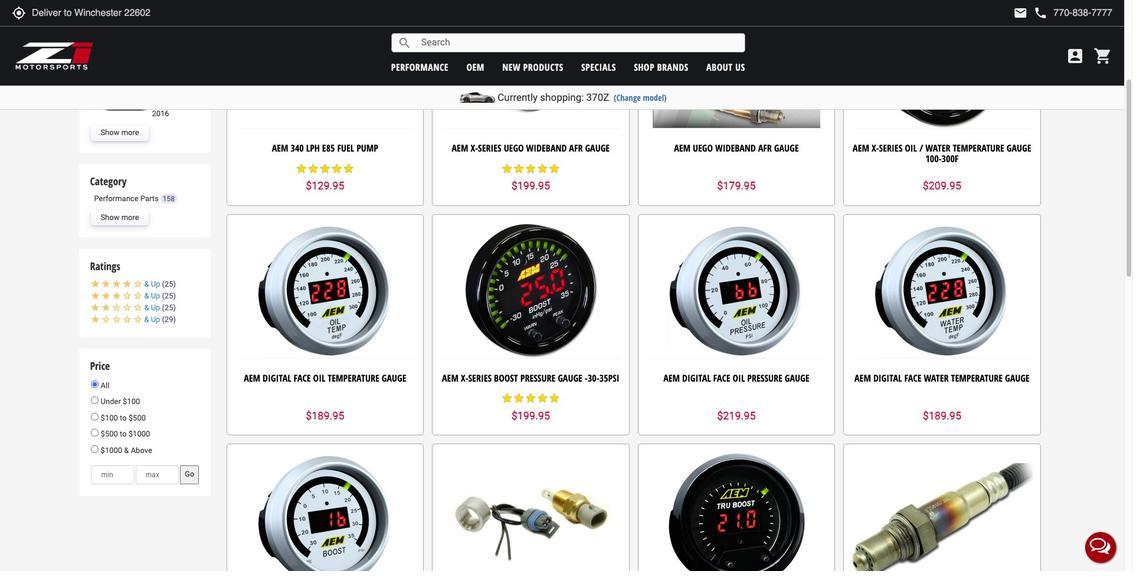 Task type: locate. For each thing, give the bounding box(es) containing it.
show more
[[101, 128, 139, 137], [101, 213, 139, 222]]

3 & up 25 from the top
[[144, 303, 173, 312]]

oil for pressure
[[733, 372, 745, 385]]

1 horizontal spatial $189.95
[[923, 410, 962, 422]]

star star star star star $199.95 down aem x-series uego wideband afr gauge
[[502, 163, 561, 192]]

0 horizontal spatial digital
[[263, 372, 292, 385]]

$199.95 for pressure
[[512, 410, 550, 422]]

0 horizontal spatial 370z
[[154, 16, 172, 25]]

2 digital from the left
[[683, 372, 711, 385]]

0 horizontal spatial face
[[294, 372, 311, 385]]

1 horizontal spatial uego
[[693, 142, 713, 155]]

$1000 up above
[[129, 430, 150, 439]]

temperature for aem digital face water temperature gauge
[[952, 372, 1003, 385]]

more down infiniti q60 coupe cv36 2014 2015 vq37vhr 3.7l z1 motorsports image at the left
[[121, 128, 139, 137]]

show down infiniti q60 coupe cv36 2014 2015 vq37vhr 3.7l z1 motorsports image at the left
[[101, 128, 120, 137]]

370z left (change
[[587, 92, 610, 103]]

3 digital from the left
[[874, 372, 903, 385]]

2 show from the top
[[101, 213, 120, 222]]

(change model) link
[[614, 92, 667, 103]]

1 vertical spatial & up 25
[[144, 292, 173, 301]]

aem for aem uego wideband afr gauge
[[675, 142, 691, 155]]

oil
[[905, 142, 918, 155], [313, 372, 326, 385], [733, 372, 745, 385]]

star star star star star $129.95
[[296, 163, 355, 192]]

2 vertical spatial & up 25
[[144, 303, 173, 312]]

$100 down under
[[101, 414, 118, 423]]

1 horizontal spatial 158
[[180, 17, 192, 25]]

gauge inside aem x-series oil / water temperature gauge 100-300f
[[1007, 142, 1032, 155]]

mail link
[[1014, 6, 1028, 20]]

2 wideband from the left
[[716, 142, 756, 155]]

to for $500
[[120, 430, 127, 439]]

x- inside aem x-series oil / water temperature gauge 100-300f
[[872, 142, 880, 155]]

0 vertical spatial 158
[[180, 17, 192, 25]]

30-
[[588, 372, 600, 385]]

show more button down performance
[[91, 211, 149, 226]]

specials link
[[582, 61, 616, 74]]

$500 down $100 to $500
[[101, 430, 118, 439]]

1 star star star star star $199.95 from the top
[[502, 163, 561, 192]]

1 vertical spatial 25
[[165, 292, 173, 301]]

face
[[294, 372, 311, 385], [714, 372, 731, 385], [905, 372, 922, 385]]

aem for aem digital face oil pressure gauge
[[664, 372, 680, 385]]

1 horizontal spatial $100
[[123, 398, 140, 407]]

2 horizontal spatial oil
[[905, 142, 918, 155]]

show
[[101, 128, 120, 137], [101, 213, 120, 222]]

1 more from the top
[[121, 128, 139, 137]]

$189.95
[[306, 410, 345, 422], [923, 410, 962, 422]]

0 vertical spatial more
[[121, 128, 139, 137]]

about us
[[707, 61, 746, 74]]

35psi
[[600, 372, 620, 385]]

1 $199.95 from the top
[[512, 180, 550, 192]]

3 face from the left
[[905, 372, 922, 385]]

nissan 370z z34 2009 2010 2011 2012 2013 2014 2015 2016 2017 2018 2019 3.7l vq37vhr vhr nismo z1 motorsports image
[[104, 14, 151, 29]]

aem inside aem x-series oil / water temperature gauge 100-300f
[[853, 142, 870, 155]]

more down performance
[[121, 213, 139, 222]]

2 vertical spatial 25
[[165, 303, 173, 312]]

x- for aem x-series boost pressure gauge -30-35psi
[[461, 372, 469, 385]]

1 vertical spatial show more
[[101, 213, 139, 222]]

1 vertical spatial $199.95
[[512, 410, 550, 422]]

aem for aem x-series boost pressure gauge -30-35psi
[[442, 372, 459, 385]]

2 face from the left
[[714, 372, 731, 385]]

158 right nissan 370z z34 2009 2010 2011 2012 2013 2014 2015 2016 2017 2018 2019 3.7l vq37vhr vhr nismo z1 motorsports "image"
[[180, 17, 192, 25]]

1 vertical spatial 158
[[163, 195, 175, 203]]

370z right nissan 370z z34 2009 2010 2011 2012 2013 2014 2015 2016 2017 2018 2019 3.7l vq37vhr vhr nismo z1 motorsports "image"
[[154, 16, 172, 25]]

0 horizontal spatial wideband
[[527, 142, 567, 155]]

model)
[[643, 92, 667, 103]]

None checkbox
[[91, 17, 101, 28], [91, 54, 101, 64], [91, 99, 99, 110], [91, 17, 101, 28], [91, 54, 101, 64], [91, 99, 99, 110]]

aem 340 lph e85 fuel pump
[[272, 142, 379, 155]]

show down performance
[[101, 213, 120, 222]]

2 $199.95 from the top
[[512, 410, 550, 422]]

temperature
[[953, 142, 1005, 155], [328, 372, 380, 385], [952, 372, 1003, 385]]

mail
[[1014, 6, 1028, 20]]

about
[[707, 61, 733, 74]]

face for aem digital face water temperature gauge
[[905, 372, 922, 385]]

2 star star star star star $199.95 from the top
[[502, 393, 561, 422]]

3 up from the top
[[151, 303, 160, 312]]

to up the $500 to $1000
[[120, 414, 127, 423]]

None radio
[[91, 413, 99, 421]]

show more down performance
[[101, 213, 139, 222]]

series for boost
[[469, 372, 492, 385]]

1 horizontal spatial pressure
[[748, 372, 783, 385]]

1 horizontal spatial $500
[[129, 414, 146, 423]]

shop brands link
[[634, 61, 689, 74]]

digital for aem digital face oil temperature gauge
[[263, 372, 292, 385]]

afr
[[570, 142, 583, 155], [759, 142, 772, 155]]

to
[[120, 414, 127, 423], [120, 430, 127, 439]]

2 25 from the top
[[165, 292, 173, 301]]

1 horizontal spatial $1000
[[129, 430, 150, 439]]

$100 up $100 to $500
[[123, 398, 140, 407]]

$199.95
[[512, 180, 550, 192], [512, 410, 550, 422]]

0 vertical spatial show more button
[[91, 126, 149, 141]]

aem x-series uego wideband afr gauge
[[452, 142, 610, 155]]

category performance parts 158
[[90, 174, 175, 203]]

1 face from the left
[[294, 372, 311, 385]]

pressure for boost
[[521, 372, 556, 385]]

0 vertical spatial $100
[[123, 398, 140, 407]]

pressure for oil
[[748, 372, 783, 385]]

aem for aem digital face water temperature gauge
[[855, 372, 872, 385]]

0 horizontal spatial $100
[[101, 414, 118, 423]]

2 horizontal spatial digital
[[874, 372, 903, 385]]

1 to from the top
[[120, 414, 127, 423]]

2 $189.95 from the left
[[923, 410, 962, 422]]

1 vertical spatial star star star star star $199.95
[[502, 393, 561, 422]]

star star star star star $199.95 for pressure
[[502, 393, 561, 422]]

show more button down infiniti q60 coupe cv36 2014 2015 vq37vhr 3.7l z1 motorsports image at the left
[[91, 126, 149, 141]]

parts
[[140, 194, 159, 203]]

1 vertical spatial $1000
[[101, 446, 122, 455]]

aem
[[272, 142, 289, 155], [452, 142, 469, 155], [675, 142, 691, 155], [853, 142, 870, 155], [244, 372, 261, 385], [442, 372, 459, 385], [664, 372, 680, 385], [855, 372, 872, 385]]

digital
[[263, 372, 292, 385], [683, 372, 711, 385], [874, 372, 903, 385]]

None checkbox
[[91, 36, 101, 46]]

series
[[478, 142, 502, 155], [880, 142, 903, 155], [469, 372, 492, 385]]

1 horizontal spatial afr
[[759, 142, 772, 155]]

0 vertical spatial & up 25
[[144, 280, 173, 289]]

1 vertical spatial $500
[[101, 430, 118, 439]]

performance
[[391, 61, 449, 74]]

account_box link
[[1064, 47, 1088, 66]]

0 horizontal spatial uego
[[504, 142, 524, 155]]

series left / at the right top of the page
[[880, 142, 903, 155]]

wideband up $179.95 in the top of the page
[[716, 142, 756, 155]]

1 horizontal spatial x-
[[471, 142, 478, 155]]

2 horizontal spatial x-
[[872, 142, 880, 155]]

boost
[[494, 372, 518, 385]]

$500 up the $500 to $1000
[[129, 414, 146, 423]]

aem digital face oil pressure gauge
[[664, 372, 810, 385]]

2 horizontal spatial face
[[905, 372, 922, 385]]

brands
[[658, 61, 689, 74]]

$500
[[129, 414, 146, 423], [101, 430, 118, 439]]

1 vertical spatial show more button
[[91, 211, 149, 226]]

q60 2014- 2016
[[152, 87, 171, 118]]

& up 25
[[144, 280, 173, 289], [144, 292, 173, 301], [144, 303, 173, 312]]

29
[[165, 315, 173, 324]]

0 vertical spatial show
[[101, 128, 120, 137]]

show more down infiniti q60 coupe cv36 2014 2015 vq37vhr 3.7l z1 motorsports image at the left
[[101, 128, 139, 137]]

uego
[[504, 142, 524, 155], [693, 142, 713, 155]]

oil inside aem x-series oil / water temperature gauge 100-300f
[[905, 142, 918, 155]]

2 pressure from the left
[[748, 372, 783, 385]]

oil for /
[[905, 142, 918, 155]]

more
[[121, 128, 139, 137], [121, 213, 139, 222]]

$100
[[123, 398, 140, 407], [101, 414, 118, 423]]

$189.95 for water
[[923, 410, 962, 422]]

above
[[131, 446, 152, 455]]

1 horizontal spatial wideband
[[716, 142, 756, 155]]

158
[[180, 17, 192, 25], [163, 195, 175, 203]]

0 vertical spatial to
[[120, 414, 127, 423]]

158 right 'parts'
[[163, 195, 175, 203]]

0 vertical spatial 25
[[165, 280, 173, 289]]

star star star star star $199.95
[[502, 163, 561, 192], [502, 393, 561, 422]]

1 vertical spatial $100
[[101, 414, 118, 423]]

up
[[151, 280, 160, 289], [151, 292, 160, 301], [151, 303, 160, 312], [151, 315, 160, 324]]

digital for aem digital face oil pressure gauge
[[683, 372, 711, 385]]

1 horizontal spatial face
[[714, 372, 731, 385]]

series down currently
[[478, 142, 502, 155]]

temperature inside aem x-series oil / water temperature gauge 100-300f
[[953, 142, 1005, 155]]

0 vertical spatial $199.95
[[512, 180, 550, 192]]

about us link
[[707, 61, 746, 74]]

x- for aem x-series oil / water temperature gauge 100-300f
[[872, 142, 880, 155]]

series inside aem x-series oil / water temperature gauge 100-300f
[[880, 142, 903, 155]]

shopping:
[[541, 92, 584, 103]]

shop
[[634, 61, 655, 74]]

1 digital from the left
[[263, 372, 292, 385]]

0 vertical spatial $1000
[[129, 430, 150, 439]]

series left boost
[[469, 372, 492, 385]]

1 horizontal spatial digital
[[683, 372, 711, 385]]

$189.95 down aem digital face oil temperature gauge
[[306, 410, 345, 422]]

series for oil
[[880, 142, 903, 155]]

to down $100 to $500
[[120, 430, 127, 439]]

1 uego from the left
[[504, 142, 524, 155]]

4 up from the top
[[151, 315, 160, 324]]

$199.95 for wideband
[[512, 180, 550, 192]]

$189.95 down aem digital face water temperature gauge
[[923, 410, 962, 422]]

0 vertical spatial water
[[926, 142, 951, 155]]

1 vertical spatial more
[[121, 213, 139, 222]]

x-
[[471, 142, 478, 155], [872, 142, 880, 155], [461, 372, 469, 385]]

0 horizontal spatial x-
[[461, 372, 469, 385]]

category
[[90, 174, 127, 188]]

0 horizontal spatial 158
[[163, 195, 175, 203]]

aem digital face oil temperature gauge
[[244, 372, 407, 385]]

pressure right boost
[[521, 372, 556, 385]]

2 to from the top
[[120, 430, 127, 439]]

3 25 from the top
[[165, 303, 173, 312]]

shopping_cart link
[[1091, 47, 1113, 66]]

star
[[296, 163, 308, 175], [308, 163, 319, 175], [319, 163, 331, 175], [331, 163, 343, 175], [343, 163, 355, 175], [502, 163, 513, 175], [513, 163, 525, 175], [525, 163, 537, 175], [537, 163, 549, 175], [549, 163, 561, 175], [502, 393, 513, 405], [513, 393, 525, 405], [525, 393, 537, 405], [537, 393, 549, 405], [549, 393, 561, 405]]

$199.95 down aem x-series boost pressure gauge -30-35psi
[[512, 410, 550, 422]]

25
[[165, 280, 173, 289], [165, 292, 173, 301], [165, 303, 173, 312]]

1 horizontal spatial oil
[[733, 372, 745, 385]]

$1000
[[129, 430, 150, 439], [101, 446, 122, 455]]

2016
[[152, 109, 169, 118]]

2 more from the top
[[121, 213, 139, 222]]

water
[[926, 142, 951, 155], [924, 372, 949, 385]]

1 up from the top
[[151, 280, 160, 289]]

1 show from the top
[[101, 128, 120, 137]]

wideband down shopping:
[[527, 142, 567, 155]]

1 $189.95 from the left
[[306, 410, 345, 422]]

300f
[[942, 152, 959, 165]]

0 horizontal spatial oil
[[313, 372, 326, 385]]

1 vertical spatial 370z
[[587, 92, 610, 103]]

$219.95
[[718, 410, 756, 422]]

0 vertical spatial show more
[[101, 128, 139, 137]]

us
[[736, 61, 746, 74]]

0 vertical spatial 370z
[[154, 16, 172, 25]]

$1000 down the $500 to $1000
[[101, 446, 122, 455]]

pressure up the $219.95
[[748, 372, 783, 385]]

1 horizontal spatial 370z
[[587, 92, 610, 103]]

370z
[[154, 16, 172, 25], [587, 92, 610, 103]]

more for 1st the show more button from the bottom of the page
[[121, 213, 139, 222]]

2 up from the top
[[151, 292, 160, 301]]

shop brands
[[634, 61, 689, 74]]

new
[[503, 61, 521, 74]]

$179.95
[[718, 180, 756, 192]]

Search search field
[[412, 34, 745, 52]]

star star star star star $199.95 down aem x-series boost pressure gauge -30-35psi
[[502, 393, 561, 422]]

1 & up 25 from the top
[[144, 280, 173, 289]]

1 pressure from the left
[[521, 372, 556, 385]]

2 afr from the left
[[759, 142, 772, 155]]

None radio
[[91, 381, 99, 388], [91, 397, 99, 405], [91, 430, 99, 437], [91, 446, 99, 454], [91, 381, 99, 388], [91, 397, 99, 405], [91, 430, 99, 437], [91, 446, 99, 454]]

$500 to $1000
[[99, 430, 150, 439]]

1 vertical spatial to
[[120, 430, 127, 439]]

0 horizontal spatial afr
[[570, 142, 583, 155]]

fuel
[[337, 142, 354, 155]]

0 horizontal spatial pressure
[[521, 372, 556, 385]]

oem
[[467, 61, 485, 74]]

1 vertical spatial show
[[101, 213, 120, 222]]

go
[[185, 470, 195, 479]]

$199.95 down aem x-series uego wideband afr gauge
[[512, 180, 550, 192]]

currently
[[498, 92, 538, 103]]

wideband
[[527, 142, 567, 155], [716, 142, 756, 155]]

0 vertical spatial star star star star star $199.95
[[502, 163, 561, 192]]

0 horizontal spatial $189.95
[[306, 410, 345, 422]]

mail phone
[[1014, 6, 1048, 20]]



Task type: describe. For each thing, give the bounding box(es) containing it.
specials
[[582, 61, 616, 74]]

under  $100
[[99, 398, 140, 407]]

(change
[[614, 92, 641, 103]]

0 horizontal spatial $1000
[[101, 446, 122, 455]]

new products link
[[503, 61, 564, 74]]

temperature for aem digital face oil temperature gauge
[[328, 372, 380, 385]]

account_box
[[1067, 47, 1085, 66]]

min number field
[[91, 466, 135, 485]]

$209.95
[[923, 180, 962, 192]]

price
[[90, 359, 110, 373]]

$129.95
[[306, 180, 345, 192]]

lph
[[306, 142, 320, 155]]

aem for aem digital face oil temperature gauge
[[244, 372, 261, 385]]

158 inside category performance parts 158
[[163, 195, 175, 203]]

2 uego from the left
[[693, 142, 713, 155]]

search
[[398, 36, 412, 50]]

under
[[101, 398, 121, 407]]

/
[[920, 142, 924, 155]]

x- for aem x-series uego wideband afr gauge
[[471, 142, 478, 155]]

all
[[99, 381, 109, 390]]

0 vertical spatial $500
[[129, 414, 146, 423]]

aem for aem x-series oil / water temperature gauge 100-300f
[[853, 142, 870, 155]]

0 horizontal spatial $500
[[101, 430, 118, 439]]

oil for temperature
[[313, 372, 326, 385]]

aem for aem 340 lph e85 fuel pump
[[272, 142, 289, 155]]

face for aem digital face oil pressure gauge
[[714, 372, 731, 385]]

2014-
[[152, 98, 171, 107]]

my_location
[[12, 6, 26, 20]]

face for aem digital face oil temperature gauge
[[294, 372, 311, 385]]

1 show more from the top
[[101, 128, 139, 137]]

aem digital face water temperature gauge
[[855, 372, 1030, 385]]

products
[[524, 61, 564, 74]]

new products
[[503, 61, 564, 74]]

ratings
[[90, 259, 121, 273]]

$189.95 for oil
[[306, 410, 345, 422]]

1 wideband from the left
[[527, 142, 567, 155]]

aem uego wideband afr gauge
[[675, 142, 799, 155]]

e85
[[322, 142, 335, 155]]

100-
[[926, 152, 942, 165]]

oem link
[[467, 61, 485, 74]]

z1 motorsports logo image
[[15, 41, 94, 71]]

phone
[[1034, 6, 1048, 20]]

shopping_cart
[[1094, 47, 1113, 66]]

go button
[[180, 466, 199, 485]]

$1000 & above
[[99, 446, 152, 455]]

currently shopping: 370z (change model)
[[498, 92, 667, 103]]

more for 2nd the show more button from the bottom of the page
[[121, 128, 139, 137]]

water inside aem x-series oil / water temperature gauge 100-300f
[[926, 142, 951, 155]]

infiniti q60 coupe cv36 2014 2015 vq37vhr 3.7l z1 motorsports image
[[102, 96, 149, 111]]

pump
[[357, 142, 379, 155]]

performance link
[[391, 61, 449, 74]]

340
[[291, 142, 304, 155]]

2 & up 25 from the top
[[144, 292, 173, 301]]

-
[[585, 372, 588, 385]]

aem x-series boost pressure gauge -30-35psi
[[442, 372, 620, 385]]

aem for aem x-series uego wideband afr gauge
[[452, 142, 469, 155]]

series for uego
[[478, 142, 502, 155]]

1 25 from the top
[[165, 280, 173, 289]]

phone link
[[1034, 6, 1113, 20]]

digital for aem digital face water temperature gauge
[[874, 372, 903, 385]]

1 show more button from the top
[[91, 126, 149, 141]]

1 afr from the left
[[570, 142, 583, 155]]

show for 2nd the show more button from the bottom of the page
[[101, 128, 120, 137]]

show for 1st the show more button from the bottom of the page
[[101, 213, 120, 222]]

2 show more from the top
[[101, 213, 139, 222]]

2 show more button from the top
[[91, 211, 149, 226]]

max number field
[[136, 466, 179, 485]]

aem x-series oil / water temperature gauge 100-300f
[[853, 142, 1032, 165]]

$100 to $500
[[99, 414, 146, 423]]

star star star star star $199.95 for wideband
[[502, 163, 561, 192]]

1 vertical spatial water
[[924, 372, 949, 385]]

q60
[[152, 87, 166, 96]]

& up 29
[[144, 315, 173, 324]]

performance
[[94, 194, 139, 203]]

to for $100
[[120, 414, 127, 423]]



Task type: vqa. For each thing, say whether or not it's contained in the screenshot.


